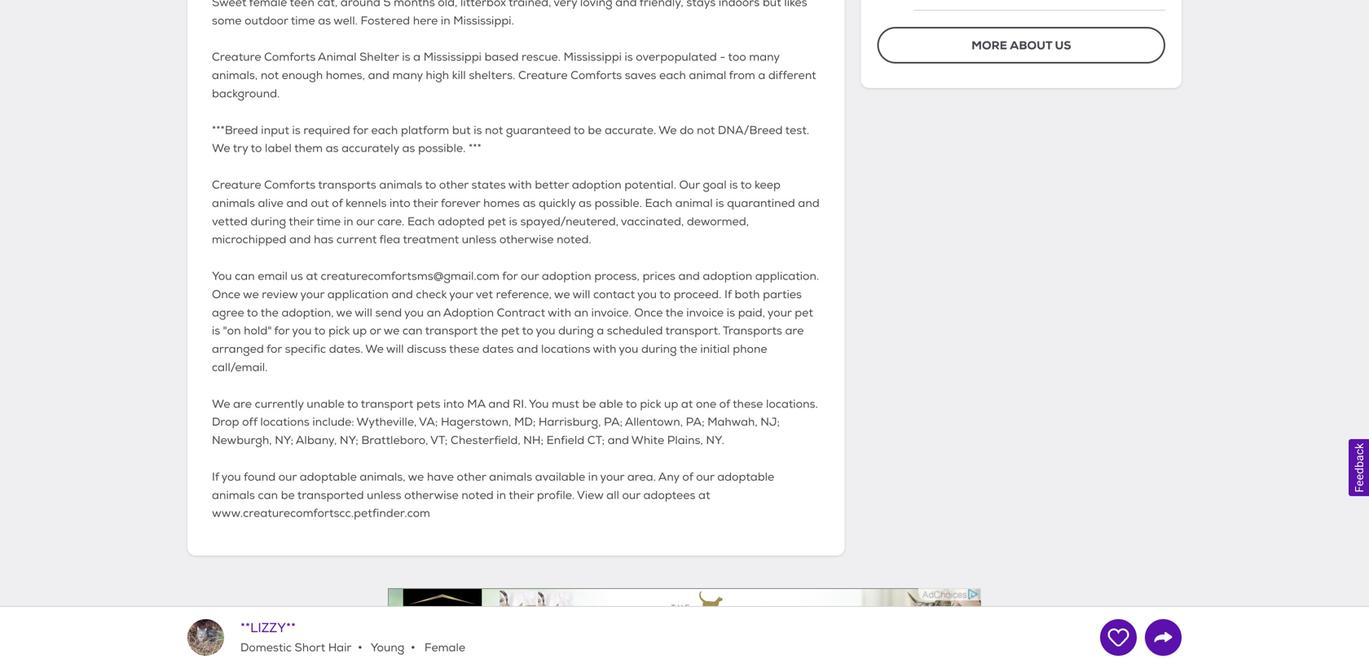 Task type: describe. For each thing, give the bounding box(es) containing it.
we down application
[[336, 306, 352, 320]]

the up transport.
[[665, 306, 684, 320]]

transports
[[318, 178, 376, 192]]

and left ri. in the left bottom of the page
[[488, 397, 510, 411]]

if inside if you found our adoptable animals, we have other animals available in your area. any of our adoptable animals can be transported unless otherwise noted in their profile. view all our adoptees at www.creaturecomfortscc.petfinder.com
[[212, 470, 219, 484]]

2 adoptable from the left
[[717, 470, 774, 484]]

be inside we are currently unable to transport pets into ma and ri. you must be able to pick up at one of these locations. drop off locations include: wytheville, va; hagerstown, md; harrisburg, pa; allentown, pa; mahwah, nj; newburgh, ny; albany, ny; brattleboro, vt; chesterfield, nh; enfield ct; and white plains, ny.
[[582, 397, 596, 411]]

2 pa; from the left
[[686, 415, 705, 430]]

arranged
[[212, 342, 264, 357]]

time inside creature comforts transports animals to other states with better adoption potential. our goal is to keep animals alive and out of kennels into their forever homes as quickly as possible. each animal is quarantined and vetted during their time in our care. each adopted pet is spayed/neutered, vaccinated, dewormed, microchipped and has current flea treatment unless otherwise noted.
[[316, 215, 341, 229]]

1 mississippi from the left
[[424, 50, 482, 65]]

potential.
[[624, 178, 676, 192]]

2 horizontal spatial a
[[758, 69, 766, 83]]

advertisement element
[[388, 589, 981, 662]]

overpopulated
[[636, 50, 717, 65]]

1 horizontal spatial will
[[386, 342, 404, 357]]

high
[[426, 69, 449, 83]]

here
[[413, 14, 438, 28]]

we right or in the left of the page
[[384, 324, 400, 338]]

saves
[[625, 69, 656, 83]]

required
[[303, 123, 350, 138]]

unable
[[307, 397, 344, 411]]

spayed/neutered,
[[520, 215, 619, 229]]

invoice
[[686, 306, 724, 320]]

1 vertical spatial comforts
[[571, 69, 622, 83]]

2 horizontal spatial during
[[641, 342, 677, 357]]

for down hold"
[[266, 342, 282, 357]]

us
[[291, 269, 303, 284]]

cat,
[[317, 0, 338, 10]]

if you found our adoptable animals, we have other animals available in your area. any of our adoptable animals can be transported unless otherwise noted in their profile. view all our adoptees at www.creaturecomfortscc.petfinder.com
[[212, 470, 774, 521]]

not for platform
[[697, 123, 715, 138]]

your up the "adoption,"
[[300, 288, 324, 302]]

in right noted
[[497, 488, 506, 503]]

into inside creature comforts transports animals to other states with better adoption potential. our goal is to keep animals alive and out of kennels into their forever homes as quickly as possible. each animal is quarantined and vetted during their time in our care. each adopted pet is spayed/neutered, vaccinated, dewormed, microchipped and has current flea treatment unless otherwise noted.
[[390, 196, 410, 211]]

2 vertical spatial pet
[[501, 324, 520, 338]]

to down the prices
[[659, 288, 671, 302]]

we inside if you found our adoptable animals, we have other animals available in your area. any of our adoptable animals can be transported unless otherwise noted in their profile. view all our adoptees at www.creaturecomfortscc.petfinder.com
[[408, 470, 424, 484]]

is right shelter at the left of the page
[[402, 50, 410, 65]]

albany,
[[296, 434, 337, 448]]

phone
[[733, 342, 767, 357]]

to up include: at bottom
[[347, 397, 358, 411]]

up inside you can email us at creaturecomfortsms@gmail.com for our adoption process, prices and adoption application. once we review your application and check your vet reference, we will contact you to proceed. if both parties agree to the adoption, we will send you an adoption contract with an invoice. once the invoice is paid, your pet is "on hold" for you to pick up or we can transport the pet to you during a scheduled transport. transports are arranged for specific dates. we will discuss these dates and locations with you during the initial phone call/email.
[[353, 324, 367, 338]]

our inside creature comforts transports animals to other states with better adoption potential. our goal is to keep animals alive and out of kennels into their forever homes as quickly as possible. each animal is quarantined and vetted during their time in our care. each adopted pet is spayed/neutered, vaccinated, dewormed, microchipped and has current flea treatment unless otherwise noted.
[[356, 215, 374, 229]]

1 vertical spatial can
[[403, 324, 423, 338]]

send
[[375, 306, 402, 320]]

0 vertical spatial each
[[645, 196, 672, 211]]

for right hold"
[[274, 324, 290, 338]]

at inside we are currently unable to transport pets into ma and ri. you must be able to pick up at one of these locations. drop off locations include: wytheville, va; hagerstown, md; harrisburg, pa; allentown, pa; mahwah, nj; newburgh, ny; albany, ny; brattleboro, vt; chesterfield, nh; enfield ct; and white plains, ny.
[[681, 397, 693, 411]]

more
[[972, 38, 1007, 53]]

try
[[233, 142, 248, 156]]

kill
[[452, 69, 466, 83]]

you down scheduled
[[619, 342, 638, 357]]

adoption down noted.
[[542, 269, 591, 284]]

in up view
[[588, 470, 598, 484]]

loving
[[580, 0, 613, 10]]

we left try
[[212, 142, 230, 156]]

vaccinated,
[[621, 215, 684, 229]]

to left "keep"
[[740, 178, 752, 192]]

shelter
[[359, 50, 399, 65]]

you down the "contract"
[[536, 324, 555, 338]]

time inside sweet female teen cat, around 5 months old, litterbox trained, very loving and friendly, stays indoors but likes some outdoor time as well. fostered here in mississippi.
[[291, 14, 315, 28]]

available
[[535, 470, 585, 484]]

1 ny; from the left
[[275, 434, 294, 448]]

chesterfield,
[[451, 434, 521, 448]]

we inside we are currently unable to transport pets into ma and ri. you must be able to pick up at one of these locations. drop off locations include: wytheville, va; hagerstown, md; harrisburg, pa; allentown, pa; mahwah, nj; newburgh, ny; albany, ny; brattleboro, vt; chesterfield, nh; enfield ct; and white plains, ny.
[[212, 397, 230, 411]]

transports
[[723, 324, 782, 338]]

guaranteed
[[506, 123, 571, 138]]

more about us link
[[877, 27, 1165, 63]]

we down email
[[243, 288, 259, 302]]

likes
[[784, 0, 807, 10]]

unless inside creature comforts transports animals to other states with better adoption potential. our goal is to keep animals alive and out of kennels into their forever homes as quickly as possible. each animal is quarantined and vetted during their time in our care. each adopted pet is spayed/neutered, vaccinated, dewormed, microchipped and has current flea treatment unless otherwise noted.
[[462, 233, 497, 247]]

animals, inside if you found our adoptable animals, we have other animals available in your area. any of our adoptable animals can be transported unless otherwise noted in their profile. view all our adoptees at www.creaturecomfortscc.petfinder.com
[[360, 470, 406, 484]]

you can email us at creaturecomfortsms@gmail.com for our adoption process, prices and adoption application. once we review your application and check your vet reference, we will contact you to proceed. if both parties agree to the adoption, we will send you an adoption contract with an invoice. once the invoice is paid, your pet is "on hold" for you to pick up or we can transport the pet to you during a scheduled transport. transports are arranged for specific dates. we will discuss these dates and locations with you during the initial phone call/email.
[[212, 269, 819, 375]]

our right all
[[622, 488, 640, 503]]

test.
[[785, 123, 809, 138]]

must
[[552, 397, 579, 411]]

1 an from the left
[[427, 306, 441, 320]]

dewormed,
[[687, 215, 749, 229]]

discuss
[[407, 342, 447, 357]]

***breed
[[212, 123, 258, 138]]

found
[[244, 470, 276, 484]]

is left paid,
[[727, 306, 735, 320]]

to down the "adoption,"
[[314, 324, 326, 338]]

the down the review
[[261, 306, 279, 320]]

allentown,
[[625, 415, 683, 430]]

trained,
[[509, 0, 551, 10]]

creature for shelter
[[212, 50, 261, 65]]

better
[[535, 178, 569, 192]]

dates
[[482, 342, 514, 357]]

for inside ***breed input is required for each platform but is not guaranteed to be accurate. we do not dna/breed test. we try to label them as accurately as possible. ***
[[353, 123, 368, 138]]

1 horizontal spatial with
[[548, 306, 571, 320]]

contract
[[497, 306, 545, 320]]

vet
[[476, 288, 493, 302]]

view
[[577, 488, 604, 503]]

be inside ***breed input is required for each platform but is not guaranteed to be accurate. we do not dna/breed test. we try to label them as accurately as possible. ***
[[588, 123, 602, 138]]

label
[[265, 142, 292, 156]]

**lizzy** image
[[187, 619, 224, 656]]

at inside you can email us at creaturecomfortsms@gmail.com for our adoption process, prices and adoption application. once we review your application and check your vet reference, we will contact you to proceed. if both parties agree to the adoption, we will send you an adoption contract with an invoice. once the invoice is paid, your pet is "on hold" for you to pick up or we can transport the pet to you during a scheduled transport. transports are arranged for specific dates. we will discuss these dates and locations with you during the initial phone call/email.
[[306, 269, 318, 284]]

fostered
[[361, 14, 410, 28]]

adoptees
[[643, 488, 696, 503]]

as right the homes at the top of the page
[[523, 196, 536, 211]]

you down check
[[404, 306, 424, 320]]

0 vertical spatial many
[[749, 50, 780, 65]]

and right ct;
[[608, 434, 629, 448]]

parties
[[763, 288, 802, 302]]

check
[[416, 288, 447, 302]]

to right guaranteed
[[573, 123, 585, 138]]

around
[[341, 0, 380, 10]]

you inside we are currently unable to transport pets into ma and ri. you must be able to pick up at one of these locations. drop off locations include: wytheville, va; hagerstown, md; harrisburg, pa; allentown, pa; mahwah, nj; newburgh, ny; albany, ny; brattleboro, vt; chesterfield, nh; enfield ct; and white plains, ny.
[[529, 397, 549, 411]]

pick inside you can email us at creaturecomfortsms@gmail.com for our adoption process, prices and adoption application. once we review your application and check your vet reference, we will contact you to proceed. if both parties agree to the adoption, we will send you an adoption contract with an invoice. once the invoice is paid, your pet is "on hold" for you to pick up or we can transport the pet to you during a scheduled transport. transports are arranged for specific dates. we will discuss these dates and locations with you during the initial phone call/email.
[[328, 324, 350, 338]]

with inside creature comforts transports animals to other states with better adoption potential. our goal is to keep animals alive and out of kennels into their forever homes as quickly as possible. each animal is quarantined and vetted during their time in our care. each adopted pet is spayed/neutered, vaccinated, dewormed, microchipped and has current flea treatment unless otherwise noted.
[[508, 178, 532, 192]]

out
[[311, 196, 329, 211]]

you down the prices
[[637, 288, 657, 302]]

adoption,
[[282, 306, 334, 320]]

off
[[242, 415, 257, 430]]

ri.
[[513, 397, 527, 411]]

harrisburg,
[[539, 415, 601, 430]]

review
[[262, 288, 298, 302]]

dates.
[[329, 342, 363, 357]]

and left has
[[289, 233, 311, 247]]

1 horizontal spatial not
[[485, 123, 503, 138]]

is up saves
[[625, 50, 633, 65]]

5
[[383, 0, 391, 10]]

ma
[[467, 397, 486, 411]]

0 vertical spatial can
[[235, 269, 255, 284]]

va;
[[419, 415, 438, 430]]

flea
[[379, 233, 400, 247]]

and right quarantined
[[798, 196, 820, 211]]

as inside sweet female teen cat, around 5 months old, litterbox trained, very loving and friendly, stays indoors but likes some outdoor time as well. fostered here in mississippi.
[[318, 14, 331, 28]]

our right found
[[279, 470, 297, 484]]

reference,
[[496, 288, 552, 302]]

1 vertical spatial pet
[[795, 306, 813, 320]]

is right goal at top
[[730, 178, 738, 192]]

as down required
[[326, 142, 339, 156]]

we inside you can email us at creaturecomfortsms@gmail.com for our adoption process, prices and adoption application. once we review your application and check your vet reference, we will contact you to proceed. if both parties agree to the adoption, we will send you an adoption contract with an invoice. once the invoice is paid, your pet is "on hold" for you to pick up or we can transport the pet to you during a scheduled transport. transports are arranged for specific dates. we will discuss these dates and locations with you during the initial phone call/email.
[[365, 342, 384, 357]]

pick inside we are currently unable to transport pets into ma and ri. you must be able to pick up at one of these locations. drop off locations include: wytheville, va; hagerstown, md; harrisburg, pa; allentown, pa; mahwah, nj; newburgh, ny; albany, ny; brattleboro, vt; chesterfield, nh; enfield ct; and white plains, ny.
[[640, 397, 661, 411]]

nh;
[[523, 434, 544, 448]]

or
[[370, 324, 381, 338]]

pet inside creature comforts transports animals to other states with better adoption potential. our goal is to keep animals alive and out of kennels into their forever homes as quickly as possible. each animal is quarantined and vetted during their time in our care. each adopted pet is spayed/neutered, vaccinated, dewormed, microchipped and has current flea treatment unless otherwise noted.
[[488, 215, 506, 229]]

each inside ***breed input is required for each platform but is not guaranteed to be accurate. we do not dna/breed test. we try to label them as accurately as possible. ***
[[371, 123, 398, 138]]

is right input
[[292, 123, 301, 138]]

old,
[[438, 0, 458, 10]]

you up specific
[[292, 324, 312, 338]]

specific
[[285, 342, 326, 357]]

wytheville,
[[356, 415, 417, 430]]

possible. inside ***breed input is required for each platform but is not guaranteed to be accurate. we do not dna/breed test. we try to label them as accurately as possible. ***
[[418, 142, 466, 156]]

1 vertical spatial creature
[[518, 69, 568, 83]]

young
[[369, 641, 405, 655]]

your down parties
[[768, 306, 792, 320]]

alive
[[258, 196, 283, 211]]

unless inside if you found our adoptable animals, we have other animals available in your area. any of our adoptable animals can be transported unless otherwise noted in their profile. view all our adoptees at www.creaturecomfortscc.petfinder.com
[[367, 488, 401, 503]]

and down creaturecomfortsms@gmail.com
[[392, 288, 413, 302]]

shelters.
[[469, 69, 515, 83]]

transport inside we are currently unable to transport pets into ma and ri. you must be able to pick up at one of these locations. drop off locations include: wytheville, va; hagerstown, md; harrisburg, pa; allentown, pa; mahwah, nj; newburgh, ny; albany, ny; brattleboro, vt; chesterfield, nh; enfield ct; and white plains, ny.
[[361, 397, 413, 411]]

2 horizontal spatial will
[[573, 288, 590, 302]]

have
[[427, 470, 454, 484]]

to up hold"
[[247, 306, 258, 320]]

but inside ***breed input is required for each platform but is not guaranteed to be accurate. we do not dna/breed test. we try to label them as accurately as possible. ***
[[452, 123, 471, 138]]

animal
[[318, 50, 357, 65]]

0 vertical spatial their
[[413, 196, 438, 211]]

locations.
[[766, 397, 818, 411]]

animals up care.
[[379, 178, 422, 192]]

are inside we are currently unable to transport pets into ma and ri. you must be able to pick up at one of these locations. drop off locations include: wytheville, va; hagerstown, md; harrisburg, pa; allentown, pa; mahwah, nj; newburgh, ny; albany, ny; brattleboro, vt; chesterfield, nh; enfield ct; and white plains, ny.
[[233, 397, 252, 411]]

as down platform
[[402, 142, 415, 156]]

invoice.
[[591, 306, 631, 320]]

teen
[[290, 0, 314, 10]]

up inside we are currently unable to transport pets into ma and ri. you must be able to pick up at one of these locations. drop off locations include: wytheville, va; hagerstown, md; harrisburg, pa; allentown, pa; mahwah, nj; newburgh, ny; albany, ny; brattleboro, vt; chesterfield, nh; enfield ct; and white plains, ny.
[[664, 397, 678, 411]]

enfield
[[547, 434, 584, 448]]

noted.
[[557, 233, 591, 247]]

to up treatment
[[425, 178, 436, 192]]

0 horizontal spatial a
[[413, 50, 421, 65]]

some
[[212, 14, 242, 28]]

kennels
[[346, 196, 387, 211]]

enough
[[282, 69, 323, 83]]

in inside creature comforts transports animals to other states with better adoption potential. our goal is to keep animals alive and out of kennels into their forever homes as quickly as possible. each animal is quarantined and vetted during their time in our care. each adopted pet is spayed/neutered, vaccinated, dewormed, microchipped and has current flea treatment unless otherwise noted.
[[344, 215, 353, 229]]

the down transport.
[[679, 342, 697, 357]]

of for kennels
[[332, 196, 343, 211]]

animals down found
[[212, 488, 255, 503]]

is up dewormed,
[[716, 196, 724, 211]]

ny.
[[706, 434, 724, 448]]



Task type: vqa. For each thing, say whether or not it's contained in the screenshot.
the right these
yes



Task type: locate. For each thing, give the bounding box(es) containing it.
0 horizontal spatial are
[[233, 397, 252, 411]]

time
[[291, 14, 315, 28], [316, 215, 341, 229]]

of inside we are currently unable to transport pets into ma and ri. you must be able to pick up at one of these locations. drop off locations include: wytheville, va; hagerstown, md; harrisburg, pa; allentown, pa; mahwah, nj; newburgh, ny; albany, ny; brattleboro, vt; chesterfield, nh; enfield ct; and white plains, ny.
[[719, 397, 730, 411]]

0 vertical spatial transport
[[425, 324, 478, 338]]

of inside if you found our adoptable animals, we have other animals available in your area. any of our adoptable animals can be transported unless otherwise noted in their profile. view all our adoptees at www.creaturecomfortscc.petfinder.com
[[682, 470, 693, 484]]

pet down the homes at the top of the page
[[488, 215, 506, 229]]

comforts left saves
[[571, 69, 622, 83]]

0 vertical spatial if
[[724, 288, 732, 302]]

can inside if you found our adoptable animals, we have other animals available in your area. any of our adoptable animals can be transported unless otherwise noted in their profile. view all our adoptees at www.creaturecomfortscc.petfinder.com
[[258, 488, 278, 503]]

during down scheduled
[[641, 342, 677, 357]]

mississippi right rescue.
[[564, 50, 622, 65]]

pa; up plains,
[[686, 415, 705, 430]]

animals, inside creature comforts animal shelter is a mississippi based rescue. mississippi is overpopulated - too many animals, not enough homes, and many high kill shelters. creature comforts saves each animal from a different background.
[[212, 69, 258, 83]]

2 vertical spatial their
[[509, 488, 534, 503]]

a
[[413, 50, 421, 65], [758, 69, 766, 83], [597, 324, 604, 338]]

0 vertical spatial of
[[332, 196, 343, 211]]

1 vertical spatial once
[[634, 306, 663, 320]]

0 horizontal spatial mississippi
[[424, 50, 482, 65]]

0 horizontal spatial at
[[306, 269, 318, 284]]

of right one
[[719, 397, 730, 411]]

well.
[[333, 14, 358, 28]]

other inside creature comforts transports animals to other states with better adoption potential. our goal is to keep animals alive and out of kennels into their forever homes as quickly as possible. each animal is quarantined and vetted during their time in our care. each adopted pet is spayed/neutered, vaccinated, dewormed, microchipped and has current flea treatment unless otherwise noted.
[[439, 178, 469, 192]]

1 vertical spatial of
[[719, 397, 730, 411]]

2 mississippi from the left
[[564, 50, 622, 65]]

to right try
[[251, 142, 262, 156]]

pick up 'allentown,'
[[640, 397, 661, 411]]

during
[[251, 215, 286, 229], [558, 324, 594, 338], [641, 342, 677, 357]]

comforts for is
[[264, 178, 316, 192]]

and left out
[[286, 196, 308, 211]]

www.creaturecomfortscc.petfinder.com
[[212, 507, 430, 521]]

in
[[441, 14, 450, 28], [344, 215, 353, 229], [588, 470, 598, 484], [497, 488, 506, 503]]

1 vertical spatial animals,
[[360, 470, 406, 484]]

their down out
[[289, 215, 314, 229]]

of for these
[[719, 397, 730, 411]]

transported
[[297, 488, 364, 503]]

0 vertical spatial but
[[763, 0, 781, 10]]

otherwise inside if you found our adoptable animals, we have other animals available in your area. any of our adoptable animals can be transported unless otherwise noted in their profile. view all our adoptees at www.creaturecomfortscc.petfinder.com
[[404, 488, 459, 503]]

pet
[[488, 215, 506, 229], [795, 306, 813, 320], [501, 324, 520, 338]]

1 vertical spatial but
[[452, 123, 471, 138]]

mississippi up the kill
[[424, 50, 482, 65]]

1 horizontal spatial each
[[659, 69, 686, 83]]

0 vertical spatial locations
[[541, 342, 590, 357]]

during inside creature comforts transports animals to other states with better adoption potential. our goal is to keep animals alive and out of kennels into their forever homes as quickly as possible. each animal is quarantined and vetted during their time in our care. each adopted pet is spayed/neutered, vaccinated, dewormed, microchipped and has current flea treatment unless otherwise noted.
[[251, 215, 286, 229]]

1 horizontal spatial of
[[682, 470, 693, 484]]

2 horizontal spatial their
[[509, 488, 534, 503]]

0 horizontal spatial ny;
[[275, 434, 294, 448]]

0 vertical spatial once
[[212, 288, 240, 302]]

is left "on
[[212, 324, 220, 338]]

states
[[471, 178, 506, 192]]

up left or in the left of the page
[[353, 324, 367, 338]]

locations inside we are currently unable to transport pets into ma and ri. you must be able to pick up at one of these locations. drop off locations include: wytheville, va; hagerstown, md; harrisburg, pa; allentown, pa; mahwah, nj; newburgh, ny; albany, ny; brattleboro, vt; chesterfield, nh; enfield ct; and white plains, ny.
[[260, 415, 310, 430]]

area.
[[627, 470, 656, 484]]

0 horizontal spatial each
[[371, 123, 398, 138]]

adoption
[[572, 178, 622, 192], [542, 269, 591, 284], [703, 269, 752, 284]]

current
[[336, 233, 377, 247]]

newburgh,
[[212, 434, 272, 448]]

will left "discuss"
[[386, 342, 404, 357]]

1 horizontal spatial transport
[[425, 324, 478, 338]]

0 vertical spatial be
[[588, 123, 602, 138]]

1 vertical spatial each
[[371, 123, 398, 138]]

possible. inside creature comforts transports animals to other states with better adoption potential. our goal is to keep animals alive and out of kennels into their forever homes as quickly as possible. each animal is quarantined and vetted during their time in our care. each adopted pet is spayed/neutered, vaccinated, dewormed, microchipped and has current flea treatment unless otherwise noted.
[[595, 196, 642, 211]]

we left "have"
[[408, 470, 424, 484]]

adopted
[[438, 215, 485, 229]]

locations
[[541, 342, 590, 357], [260, 415, 310, 430]]

are up off
[[233, 397, 252, 411]]

0 horizontal spatial during
[[251, 215, 286, 229]]

not inside creature comforts animal shelter is a mississippi based rescue. mississippi is overpopulated - too many animals, not enough homes, and many high kill shelters. creature comforts saves each animal from a different background.
[[261, 69, 279, 83]]

into inside we are currently unable to transport pets into ma and ri. you must be able to pick up at one of these locations. drop off locations include: wytheville, va; hagerstown, md; harrisburg, pa; allentown, pa; mahwah, nj; newburgh, ny; albany, ny; brattleboro, vt; chesterfield, nh; enfield ct; and white plains, ny.
[[443, 397, 464, 411]]

vetted
[[212, 215, 248, 229]]

will down application
[[355, 306, 372, 320]]

at
[[306, 269, 318, 284], [681, 397, 693, 411], [698, 488, 710, 503]]

animal down "-"
[[689, 69, 726, 83]]

0 horizontal spatial their
[[289, 215, 314, 229]]

pick up dates.
[[328, 324, 350, 338]]

scheduled
[[607, 324, 663, 338]]

up
[[353, 324, 367, 338], [664, 397, 678, 411]]

if inside you can email us at creaturecomfortsms@gmail.com for our adoption process, prices and adoption application. once we review your application and check your vet reference, we will contact you to proceed. if both parties agree to the adoption, we will send you an adoption contract with an invoice. once the invoice is paid, your pet is "on hold" for you to pick up or we can transport the pet to you during a scheduled transport. transports are arranged for specific dates. we will discuss these dates and locations with you during the initial phone call/email.
[[724, 288, 732, 302]]

1 vertical spatial are
[[233, 397, 252, 411]]

ny; down include: at bottom
[[340, 434, 358, 448]]

input
[[261, 123, 289, 138]]

2 vertical spatial will
[[386, 342, 404, 357]]

0 horizontal spatial each
[[407, 215, 435, 229]]

our
[[356, 215, 374, 229], [521, 269, 539, 284], [279, 470, 297, 484], [696, 470, 714, 484], [622, 488, 640, 503]]

you inside if you found our adoptable animals, we have other animals available in your area. any of our adoptable animals can be transported unless otherwise noted in their profile. view all our adoptees at www.creaturecomfortscc.petfinder.com
[[221, 470, 241, 484]]

animal down our
[[675, 196, 713, 211]]

0 vertical spatial possible.
[[418, 142, 466, 156]]

possible. down platform
[[418, 142, 466, 156]]

0 vertical spatial animals,
[[212, 69, 258, 83]]

is up ***
[[474, 123, 482, 138]]

each up accurately
[[371, 123, 398, 138]]

our up reference,
[[521, 269, 539, 284]]

in down "old,"
[[441, 14, 450, 28]]

we
[[243, 288, 259, 302], [554, 288, 570, 302], [336, 306, 352, 320], [384, 324, 400, 338], [408, 470, 424, 484]]

their left "forever"
[[413, 196, 438, 211]]

adoption up both
[[703, 269, 752, 284]]

if left found
[[212, 470, 219, 484]]

at left one
[[681, 397, 693, 411]]

our right any
[[696, 470, 714, 484]]

not for mississippi
[[261, 69, 279, 83]]

months
[[394, 0, 435, 10]]

2 vertical spatial of
[[682, 470, 693, 484]]

as up spayed/neutered,
[[579, 196, 592, 211]]

mississippi.
[[453, 14, 514, 28]]

pet down parties
[[795, 306, 813, 320]]

different
[[768, 69, 816, 83]]

into
[[390, 196, 410, 211], [443, 397, 464, 411]]

we up the drop
[[212, 397, 230, 411]]

us
[[1055, 38, 1071, 53]]

be inside if you found our adoptable animals, we have other animals available in your area. any of our adoptable animals can be transported unless otherwise noted in their profile. view all our adoptees at www.creaturecomfortscc.petfinder.com
[[281, 488, 295, 503]]

0 vertical spatial other
[[439, 178, 469, 192]]

0 vertical spatial pick
[[328, 324, 350, 338]]

2 horizontal spatial not
[[697, 123, 715, 138]]

animals up noted
[[489, 470, 532, 484]]

2 horizontal spatial of
[[719, 397, 730, 411]]

2 vertical spatial a
[[597, 324, 604, 338]]

animals up vetted at top
[[212, 196, 255, 211]]

accurately
[[342, 142, 399, 156]]

these
[[449, 342, 479, 357], [733, 397, 763, 411]]

transport.
[[665, 324, 721, 338]]

your up the adoption
[[449, 288, 473, 302]]

0 horizontal spatial adoptable
[[300, 470, 357, 484]]

from
[[729, 69, 755, 83]]

0 horizontal spatial unless
[[367, 488, 401, 503]]

comforts up alive
[[264, 178, 316, 192]]

0 horizontal spatial animals,
[[212, 69, 258, 83]]

initial
[[700, 342, 730, 357]]

drop
[[212, 415, 239, 430]]

1 vertical spatial will
[[355, 306, 372, 320]]

of right out
[[332, 196, 343, 211]]

0 horizontal spatial transport
[[361, 397, 413, 411]]

are down parties
[[785, 324, 804, 338]]

if left both
[[724, 288, 732, 302]]

be left "able"
[[582, 397, 596, 411]]

these left dates
[[449, 342, 479, 357]]

0 horizontal spatial time
[[291, 14, 315, 28]]

0 vertical spatial are
[[785, 324, 804, 338]]

0 horizontal spatial these
[[449, 342, 479, 357]]

time down teen
[[291, 14, 315, 28]]

their left profile.
[[509, 488, 534, 503]]

1 pa; from the left
[[604, 415, 623, 430]]

0 vertical spatial at
[[306, 269, 318, 284]]

these inside you can email us at creaturecomfortsms@gmail.com for our adoption process, prices and adoption application. once we review your application and check your vet reference, we will contact you to proceed. if both parties agree to the adoption, we will send you an adoption contract with an invoice. once the invoice is paid, your pet is "on hold" for you to pick up or we can transport the pet to you during a scheduled transport. transports are arranged for specific dates. we will discuss these dates and locations with you during the initial phone call/email.
[[449, 342, 479, 357]]

quarantined
[[727, 196, 795, 211]]

be up www.creaturecomfortscc.petfinder.com
[[281, 488, 295, 503]]

adoptable up "transported"
[[300, 470, 357, 484]]

many
[[749, 50, 780, 65], [392, 69, 423, 83]]

has
[[314, 233, 334, 247]]

0 horizontal spatial an
[[427, 306, 441, 320]]

is down the homes at the top of the page
[[509, 215, 517, 229]]

1 horizontal spatial during
[[558, 324, 594, 338]]

your up all
[[600, 470, 624, 484]]

transport up wytheville,
[[361, 397, 413, 411]]

otherwise inside creature comforts transports animals to other states with better adoption potential. our goal is to keep animals alive and out of kennels into their forever homes as quickly as possible. each animal is quarantined and vetted during their time in our care. each adopted pet is spayed/neutered, vaccinated, dewormed, microchipped and has current flea treatment unless otherwise noted.
[[499, 233, 554, 247]]

treatment
[[403, 233, 459, 247]]

1 horizontal spatial you
[[529, 397, 549, 411]]

sweet female teen cat, around 5 months old, litterbox trained, very loving and friendly, stays indoors but likes some outdoor time as well. fostered here in mississippi.
[[212, 0, 807, 28]]

0 horizontal spatial locations
[[260, 415, 310, 430]]

able
[[599, 397, 623, 411]]

1 vertical spatial during
[[558, 324, 594, 338]]

1 horizontal spatial pick
[[640, 397, 661, 411]]

possible. down potential.
[[595, 196, 642, 211]]

and inside sweet female teen cat, around 5 months old, litterbox trained, very loving and friendly, stays indoors but likes some outdoor time as well. fostered here in mississippi.
[[615, 0, 637, 10]]

0 horizontal spatial into
[[390, 196, 410, 211]]

2 horizontal spatial with
[[593, 342, 616, 357]]

transport down the adoption
[[425, 324, 478, 338]]

other inside if you found our adoptable animals, we have other animals available in your area. any of our adoptable animals can be transported unless otherwise noted in their profile. view all our adoptees at www.creaturecomfortscc.petfinder.com
[[457, 470, 486, 484]]

can left email
[[235, 269, 255, 284]]

the up dates
[[480, 324, 498, 338]]

with up the homes at the top of the page
[[508, 178, 532, 192]]

otherwise
[[499, 233, 554, 247], [404, 488, 459, 503]]

with
[[508, 178, 532, 192], [548, 306, 571, 320], [593, 342, 616, 357]]

we left do
[[658, 123, 677, 138]]

and right dates
[[517, 342, 538, 357]]

hair
[[328, 641, 352, 655]]

indoors
[[719, 0, 760, 10]]

0 horizontal spatial not
[[261, 69, 279, 83]]

1 horizontal spatial up
[[664, 397, 678, 411]]

**lizzy**
[[240, 620, 296, 636]]

2 an from the left
[[574, 306, 588, 320]]

be
[[588, 123, 602, 138], [582, 397, 596, 411], [281, 488, 295, 503]]

you inside you can email us at creaturecomfortsms@gmail.com for our adoption process, prices and adoption application. once we review your application and check your vet reference, we will contact you to proceed. if both parties agree to the adoption, we will send you an adoption contract with an invoice. once the invoice is paid, your pet is "on hold" for you to pick up or we can transport the pet to you during a scheduled transport. transports are arranged for specific dates. we will discuss these dates and locations with you during the initial phone call/email.
[[212, 269, 232, 284]]

adoption inside creature comforts transports animals to other states with better adoption potential. our goal is to keep animals alive and out of kennels into their forever homes as quickly as possible. each animal is quarantined and vetted during their time in our care. each adopted pet is spayed/neutered, vaccinated, dewormed, microchipped and has current flea treatment unless otherwise noted.
[[572, 178, 622, 192]]

0 horizontal spatial will
[[355, 306, 372, 320]]

stays
[[686, 0, 716, 10]]

for up reference,
[[502, 269, 518, 284]]

1 vertical spatial each
[[407, 215, 435, 229]]

1 vertical spatial otherwise
[[404, 488, 459, 503]]

based
[[485, 50, 519, 65]]

0 vertical spatial you
[[212, 269, 232, 284]]

their inside if you found our adoptable animals, we have other animals available in your area. any of our adoptable animals can be transported unless otherwise noted in their profile. view all our adoptees at www.creaturecomfortscc.petfinder.com
[[509, 488, 534, 503]]

each up the vaccinated,
[[645, 196, 672, 211]]

0 horizontal spatial possible.
[[418, 142, 466, 156]]

keep
[[755, 178, 781, 192]]

2 ny; from the left
[[340, 434, 358, 448]]

during down alive
[[251, 215, 286, 229]]

comforts inside creature comforts transports animals to other states with better adoption potential. our goal is to keep animals alive and out of kennels into their forever homes as quickly as possible. each animal is quarantined and vetted during their time in our care. each adopted pet is spayed/neutered, vaccinated, dewormed, microchipped and has current flea treatment unless otherwise noted.
[[264, 178, 316, 192]]

1 horizontal spatial these
[[733, 397, 763, 411]]

1 vertical spatial animal
[[675, 196, 713, 211]]

to right "able"
[[626, 397, 637, 411]]

0 vertical spatial time
[[291, 14, 315, 28]]

but
[[763, 0, 781, 10], [452, 123, 471, 138]]

in inside sweet female teen cat, around 5 months old, litterbox trained, very loving and friendly, stays indoors but likes some outdoor time as well. fostered here in mississippi.
[[441, 14, 450, 28]]

and up proceed. at the top of the page
[[678, 269, 700, 284]]

goal
[[703, 178, 727, 192]]

dna/breed
[[718, 123, 783, 138]]

unless
[[462, 233, 497, 247], [367, 488, 401, 503]]

animals, up "background."
[[212, 69, 258, 83]]

other up "forever"
[[439, 178, 469, 192]]

you left found
[[221, 470, 241, 484]]

of inside creature comforts transports animals to other states with better adoption potential. our goal is to keep animals alive and out of kennels into their forever homes as quickly as possible. each animal is quarantined and vetted during their time in our care. each adopted pet is spayed/neutered, vaccinated, dewormed, microchipped and has current flea treatment unless otherwise noted.
[[332, 196, 343, 211]]

locations inside you can email us at creaturecomfortsms@gmail.com for our adoption process, prices and adoption application. once we review your application and check your vet reference, we will contact you to proceed. if both parties agree to the adoption, we will send you an adoption contract with an invoice. once the invoice is paid, your pet is "on hold" for you to pick up or we can transport the pet to you during a scheduled transport. transports are arranged for specific dates. we will discuss these dates and locations with you during the initial phone call/email.
[[541, 342, 590, 357]]

0 vertical spatial comforts
[[264, 50, 316, 65]]

a right from
[[758, 69, 766, 83]]

paid,
[[738, 306, 765, 320]]

1 horizontal spatial if
[[724, 288, 732, 302]]

not
[[261, 69, 279, 83], [485, 123, 503, 138], [697, 123, 715, 138]]

1 horizontal spatial can
[[258, 488, 278, 503]]

adoption up quickly
[[572, 178, 622, 192]]

0 horizontal spatial many
[[392, 69, 423, 83]]

at inside if you found our adoptable animals, we have other animals available in your area. any of our adoptable animals can be transported unless otherwise noted in their profile. view all our adoptees at www.creaturecomfortscc.petfinder.com
[[698, 488, 710, 503]]

platform
[[401, 123, 449, 138]]

care.
[[377, 215, 405, 229]]

1 horizontal spatial ny;
[[340, 434, 358, 448]]

animals
[[379, 178, 422, 192], [212, 196, 255, 211], [489, 470, 532, 484], [212, 488, 255, 503]]

1 horizontal spatial otherwise
[[499, 233, 554, 247]]

animal inside creature comforts animal shelter is a mississippi based rescue. mississippi is overpopulated - too many animals, not enough homes, and many high kill shelters. creature comforts saves each animal from a different background.
[[689, 69, 726, 83]]

each inside creature comforts animal shelter is a mississippi based rescue. mississippi is overpopulated - too many animals, not enough homes, and many high kill shelters. creature comforts saves each animal from a different background.
[[659, 69, 686, 83]]

0 horizontal spatial once
[[212, 288, 240, 302]]

are inside you can email us at creaturecomfortsms@gmail.com for our adoption process, prices and adoption application. once we review your application and check your vet reference, we will contact you to proceed. if both parties agree to the adoption, we will send you an adoption contract with an invoice. once the invoice is paid, your pet is "on hold" for you to pick up or we can transport the pet to you during a scheduled transport. transports are arranged for specific dates. we will discuss these dates and locations with you during the initial phone call/email.
[[785, 324, 804, 338]]

profile.
[[537, 488, 575, 503]]

we right reference,
[[554, 288, 570, 302]]

1 adoptable from the left
[[300, 470, 357, 484]]

female
[[422, 641, 465, 655]]

quickly
[[539, 196, 576, 211]]

include:
[[312, 415, 354, 430]]

the
[[261, 306, 279, 320], [665, 306, 684, 320], [480, 324, 498, 338], [679, 342, 697, 357]]

in up current
[[344, 215, 353, 229]]

1 horizontal spatial but
[[763, 0, 781, 10]]

1 vertical spatial many
[[392, 69, 423, 83]]

2 vertical spatial with
[[593, 342, 616, 357]]

is
[[402, 50, 410, 65], [625, 50, 633, 65], [292, 123, 301, 138], [474, 123, 482, 138], [730, 178, 738, 192], [716, 196, 724, 211], [509, 215, 517, 229], [727, 306, 735, 320], [212, 324, 220, 338]]

with right the "contract"
[[548, 306, 571, 320]]

2 vertical spatial at
[[698, 488, 710, 503]]

call/email.
[[212, 361, 268, 375]]

1 horizontal spatial an
[[574, 306, 588, 320]]

otherwise down "have"
[[404, 488, 459, 503]]

1 horizontal spatial mississippi
[[564, 50, 622, 65]]

1 horizontal spatial time
[[316, 215, 341, 229]]

brattleboro,
[[361, 434, 428, 448]]

1 vertical spatial with
[[548, 306, 571, 320]]

prices
[[643, 269, 676, 284]]

email
[[258, 269, 288, 284]]

2 horizontal spatial at
[[698, 488, 710, 503]]

but inside sweet female teen cat, around 5 months old, litterbox trained, very loving and friendly, stays indoors but likes some outdoor time as well. fostered here in mississippi.
[[763, 0, 781, 10]]

1 vertical spatial time
[[316, 215, 341, 229]]

each
[[645, 196, 672, 211], [407, 215, 435, 229]]

our inside you can email us at creaturecomfortsms@gmail.com for our adoption process, prices and adoption application. once we review your application and check your vet reference, we will contact you to proceed. if both parties agree to the adoption, we will send you an adoption contract with an invoice. once the invoice is paid, your pet is "on hold" for you to pick up or we can transport the pet to you during a scheduled transport. transports are arranged for specific dates. we will discuss these dates and locations with you during the initial phone call/email.
[[521, 269, 539, 284]]

your inside if you found our adoptable animals, we have other animals available in your area. any of our adoptable animals can be transported unless otherwise noted in their profile. view all our adoptees at www.creaturecomfortscc.petfinder.com
[[600, 470, 624, 484]]

1 vertical spatial into
[[443, 397, 464, 411]]

creature down try
[[212, 178, 261, 192]]

1 vertical spatial transport
[[361, 397, 413, 411]]

0 vertical spatial creature
[[212, 50, 261, 65]]

0 vertical spatial each
[[659, 69, 686, 83]]

contact
[[593, 288, 635, 302]]

noted
[[462, 488, 494, 503]]

1 horizontal spatial once
[[634, 306, 663, 320]]

forever
[[441, 196, 480, 211]]

to down the "contract"
[[522, 324, 533, 338]]

0 vertical spatial animal
[[689, 69, 726, 83]]

hold"
[[244, 324, 272, 338]]

and inside creature comforts animal shelter is a mississippi based rescue. mississippi is overpopulated - too many animals, not enough homes, and many high kill shelters. creature comforts saves each animal from a different background.
[[368, 69, 390, 83]]

2 vertical spatial can
[[258, 488, 278, 503]]

each down overpopulated
[[659, 69, 686, 83]]

transport inside you can email us at creaturecomfortsms@gmail.com for our adoption process, prices and adoption application. once we review your application and check your vet reference, we will contact you to proceed. if both parties agree to the adoption, we will send you an adoption contract with an invoice. once the invoice is paid, your pet is "on hold" for you to pick up or we can transport the pet to you during a scheduled transport. transports are arranged for specific dates. we will discuss these dates and locations with you during the initial phone call/email.
[[425, 324, 478, 338]]

during down invoice.
[[558, 324, 594, 338]]

creature inside creature comforts transports animals to other states with better adoption potential. our goal is to keep animals alive and out of kennels into their forever homes as quickly as possible. each animal is quarantined and vetted during their time in our care. each adopted pet is spayed/neutered, vaccinated, dewormed, microchipped and has current flea treatment unless otherwise noted.
[[212, 178, 261, 192]]

a inside you can email us at creaturecomfortsms@gmail.com for our adoption process, prices and adoption application. once we review your application and check your vet reference, we will contact you to proceed. if both parties agree to the adoption, we will send you an adoption contract with an invoice. once the invoice is paid, your pet is "on hold" for you to pick up or we can transport the pet to you during a scheduled transport. transports are arranged for specific dates. we will discuss these dates and locations with you during the initial phone call/email.
[[597, 324, 604, 338]]

these inside we are currently unable to transport pets into ma and ri. you must be able to pick up at one of these locations. drop off locations include: wytheville, va; hagerstown, md; harrisburg, pa; allentown, pa; mahwah, nj; newburgh, ny; albany, ny; brattleboro, vt; chesterfield, nh; enfield ct; and white plains, ny.
[[733, 397, 763, 411]]

our down kennels
[[356, 215, 374, 229]]

creature comforts transports animals to other states with better adoption potential. our goal is to keep animals alive and out of kennels into their forever homes as quickly as possible. each animal is quarantined and vetted during their time in our care. each adopted pet is spayed/neutered, vaccinated, dewormed, microchipped and has current flea treatment unless otherwise noted.
[[212, 178, 820, 247]]

creature for animals
[[212, 178, 261, 192]]

1 vertical spatial you
[[529, 397, 549, 411]]

0 vertical spatial a
[[413, 50, 421, 65]]

our
[[679, 178, 700, 192]]

comforts for background.
[[264, 50, 316, 65]]

litterbox
[[460, 0, 506, 10]]

animal inside creature comforts transports animals to other states with better adoption potential. our goal is to keep animals alive and out of kennels into their forever homes as quickly as possible. each animal is quarantined and vetted during their time in our care. each adopted pet is spayed/neutered, vaccinated, dewormed, microchipped and has current flea treatment unless otherwise noted.
[[675, 196, 713, 211]]

will left contact
[[573, 288, 590, 302]]

too
[[728, 50, 746, 65]]

0 horizontal spatial if
[[212, 470, 219, 484]]

but left the likes
[[763, 0, 781, 10]]

0 horizontal spatial but
[[452, 123, 471, 138]]

1 vertical spatial if
[[212, 470, 219, 484]]

homes,
[[326, 69, 365, 83]]

other up noted
[[457, 470, 486, 484]]

1 vertical spatial their
[[289, 215, 314, 229]]



